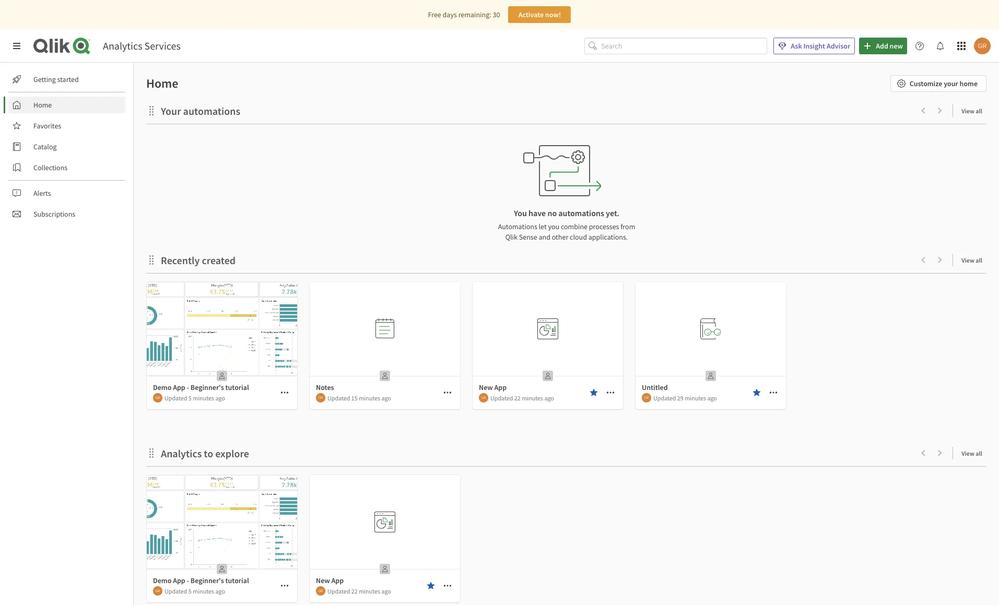 Task type: describe. For each thing, give the bounding box(es) containing it.
more actions image for untitled
[[770, 389, 778, 397]]

you
[[514, 208, 527, 218]]

view all link for recently created
[[962, 253, 987, 266]]

advisor
[[827, 41, 851, 51]]

searchbar element
[[585, 37, 768, 55]]

untitled
[[642, 383, 668, 392]]

5 for recently
[[189, 394, 192, 402]]

qlik sense app image for to
[[147, 475, 297, 570]]

customize
[[910, 79, 943, 88]]

no
[[548, 208, 557, 218]]

home inside main content
[[146, 75, 178, 91]]

free
[[428, 10, 441, 19]]

demo for recently created
[[153, 383, 172, 392]]

recently created link
[[161, 254, 240, 267]]

have
[[529, 208, 546, 218]]

recently created
[[161, 254, 236, 267]]

home inside navigation pane element
[[33, 100, 52, 110]]

more actions image for demo app - beginner's tutorial
[[281, 389, 289, 397]]

view for analytics to explore
[[962, 450, 975, 458]]

tutorial for analytics to explore
[[225, 576, 249, 586]]

move collection image for your automations
[[146, 105, 157, 116]]

your automations
[[161, 104, 240, 118]]

subscriptions link
[[8, 206, 125, 223]]

- for recently
[[187, 383, 189, 392]]

ask
[[791, 41, 802, 51]]

all for analytics to explore
[[976, 450, 983, 458]]

your
[[944, 79, 959, 88]]

automations inside you have no automations yet. automations let you combine processes from qlik sense and other cloud applications.
[[559, 208, 604, 218]]

demo for analytics to explore
[[153, 576, 172, 586]]

catalog
[[33, 142, 57, 152]]

activate now!
[[519, 10, 561, 19]]

0 horizontal spatial more actions image
[[281, 582, 289, 590]]

remove from favorites image for more actions icon corresponding to new app
[[427, 582, 435, 590]]

updated 5 minutes ago for recently
[[165, 394, 225, 402]]

automations
[[498, 222, 538, 231]]

0 vertical spatial 22
[[515, 394, 521, 402]]

view for your automations
[[962, 107, 975, 115]]

remaining:
[[459, 10, 492, 19]]

- for analytics
[[187, 576, 189, 586]]

activate
[[519, 10, 544, 19]]

getting
[[33, 75, 56, 84]]

services
[[144, 39, 181, 52]]

analytics to explore
[[161, 447, 249, 460]]

started
[[57, 75, 79, 84]]

1 vertical spatial new app
[[316, 576, 344, 586]]

add new button
[[860, 38, 908, 54]]

you have no automations yet. automations let you combine processes from qlik sense and other cloud applications.
[[498, 208, 635, 242]]

created
[[202, 254, 236, 267]]

move collection image for recently created
[[146, 255, 157, 265]]

1 horizontal spatial updated 22 minutes ago
[[491, 394, 554, 402]]

3 more actions image from the left
[[607, 389, 615, 397]]

catalog link
[[8, 138, 125, 155]]

0 vertical spatial new
[[479, 383, 493, 392]]

customize your home button
[[891, 75, 987, 92]]

view all link for your automations
[[962, 104, 987, 117]]

more actions image for new app
[[444, 582, 452, 590]]

add new
[[876, 41, 903, 51]]

you
[[548, 222, 560, 231]]

analytics services element
[[103, 39, 181, 52]]

ask insight advisor button
[[774, 38, 855, 54]]

0 vertical spatial new app
[[479, 383, 507, 392]]

combine
[[561, 222, 588, 231]]

now!
[[545, 10, 561, 19]]

from
[[621, 222, 635, 231]]

insight
[[804, 41, 826, 51]]

new
[[890, 41, 903, 51]]

greg robinson image for analytics to explore
[[316, 587, 326, 596]]

remove from favorites image for 1st more actions image from right
[[590, 389, 598, 397]]

analytics services
[[103, 39, 181, 52]]

tutorial for recently created
[[225, 383, 249, 392]]

favorites
[[33, 121, 61, 131]]

getting started
[[33, 75, 79, 84]]

view all for analytics to explore
[[962, 450, 983, 458]]



Task type: vqa. For each thing, say whether or not it's contained in the screenshot.
Move collection icon corresponding to Your
no



Task type: locate. For each thing, give the bounding box(es) containing it.
ago
[[215, 394, 225, 402], [382, 394, 391, 402], [545, 394, 554, 402], [708, 394, 717, 402], [215, 588, 225, 595], [382, 588, 391, 595]]

let
[[539, 222, 547, 231]]

view all link for analytics to explore
[[962, 447, 987, 460]]

personal element
[[214, 368, 230, 385], [377, 368, 393, 385], [540, 368, 556, 385], [703, 368, 719, 385], [214, 561, 230, 578], [377, 561, 393, 578]]

analytics left services
[[103, 39, 142, 52]]

yet.
[[606, 208, 620, 218]]

to
[[204, 447, 213, 460]]

updated 15 minutes ago
[[328, 394, 391, 402]]

collections link
[[8, 159, 125, 176]]

1 vertical spatial tutorial
[[225, 576, 249, 586]]

5
[[189, 394, 192, 402], [189, 588, 192, 595]]

move collection image for analytics to explore
[[146, 448, 157, 458]]

all for recently created
[[976, 257, 983, 264]]

sense
[[519, 233, 537, 242]]

2 vertical spatial view
[[962, 450, 975, 458]]

cloud
[[570, 233, 587, 242]]

automations right your
[[183, 104, 240, 118]]

0 vertical spatial tutorial
[[225, 383, 249, 392]]

greg robinson image for recently created
[[316, 393, 326, 403]]

0 horizontal spatial analytics
[[103, 39, 142, 52]]

1 vertical spatial all
[[976, 257, 983, 264]]

favorites link
[[8, 118, 125, 134]]

0 vertical spatial view
[[962, 107, 975, 115]]

recently
[[161, 254, 200, 267]]

0 vertical spatial home
[[146, 75, 178, 91]]

home main content
[[130, 63, 1000, 606]]

1 vertical spatial home
[[33, 100, 52, 110]]

more actions image
[[770, 389, 778, 397], [281, 582, 289, 590], [444, 582, 452, 590]]

new app
[[479, 383, 507, 392], [316, 576, 344, 586]]

your automations link
[[161, 104, 245, 118]]

29
[[678, 394, 684, 402]]

app
[[173, 383, 185, 392], [495, 383, 507, 392], [173, 576, 185, 586], [332, 576, 344, 586]]

0 horizontal spatial automations
[[183, 104, 240, 118]]

analytics
[[103, 39, 142, 52], [161, 447, 202, 460]]

0 vertical spatial view all
[[962, 107, 983, 115]]

0 vertical spatial analytics
[[103, 39, 142, 52]]

minutes
[[193, 394, 214, 402], [359, 394, 380, 402], [522, 394, 543, 402], [685, 394, 706, 402], [193, 588, 214, 595], [359, 588, 380, 595]]

remove from favorites image
[[590, 389, 598, 397], [753, 389, 761, 397], [427, 582, 435, 590]]

0 vertical spatial automations
[[183, 104, 240, 118]]

analytics for analytics to explore
[[161, 447, 202, 460]]

alerts link
[[8, 185, 125, 202]]

automations up combine
[[559, 208, 604, 218]]

1 tutorial from the top
[[225, 383, 249, 392]]

1 all from the top
[[976, 107, 983, 115]]

0 vertical spatial updated 22 minutes ago
[[491, 394, 554, 402]]

-
[[187, 383, 189, 392], [187, 576, 189, 586]]

Search text field
[[602, 37, 768, 55]]

updated 5 minutes ago
[[165, 394, 225, 402], [165, 588, 225, 595]]

1 updated 5 minutes ago from the top
[[165, 394, 225, 402]]

demo app - beginner's tutorial
[[153, 383, 249, 392], [153, 576, 249, 586]]

2 horizontal spatial remove from favorites image
[[753, 389, 761, 397]]

2 tutorial from the top
[[225, 576, 249, 586]]

all
[[976, 107, 983, 115], [976, 257, 983, 264], [976, 450, 983, 458]]

view all
[[962, 107, 983, 115], [962, 257, 983, 264], [962, 450, 983, 458]]

1 more actions image from the left
[[281, 389, 289, 397]]

1 horizontal spatial new
[[479, 383, 493, 392]]

0 vertical spatial all
[[976, 107, 983, 115]]

1 vertical spatial view all link
[[962, 253, 987, 266]]

0 horizontal spatial new app
[[316, 576, 344, 586]]

home up favorites
[[33, 100, 52, 110]]

1 vertical spatial 22
[[352, 588, 358, 595]]

1 horizontal spatial home
[[146, 75, 178, 91]]

1 vertical spatial new
[[316, 576, 330, 586]]

2 - from the top
[[187, 576, 189, 586]]

demo app - beginner's tutorial for analytics
[[153, 576, 249, 586]]

applications.
[[589, 233, 628, 242]]

2 vertical spatial view all
[[962, 450, 983, 458]]

days
[[443, 10, 457, 19]]

3 view all from the top
[[962, 450, 983, 458]]

view all for recently created
[[962, 257, 983, 264]]

1 horizontal spatial remove from favorites image
[[590, 389, 598, 397]]

1 vertical spatial 5
[[189, 588, 192, 595]]

alerts
[[33, 189, 51, 198]]

beginner's for created
[[191, 383, 224, 392]]

1 vertical spatial qlik sense app image
[[147, 475, 297, 570]]

3 all from the top
[[976, 450, 983, 458]]

1 vertical spatial analytics
[[161, 447, 202, 460]]

0 horizontal spatial new
[[316, 576, 330, 586]]

1 horizontal spatial analytics
[[161, 447, 202, 460]]

automations
[[183, 104, 240, 118], [559, 208, 604, 218]]

remove from favorites image for more actions icon corresponding to untitled
[[753, 389, 761, 397]]

1 horizontal spatial 22
[[515, 394, 521, 402]]

0 horizontal spatial home
[[33, 100, 52, 110]]

2 vertical spatial all
[[976, 450, 983, 458]]

qlik sense app image for created
[[147, 282, 297, 376]]

2 beginner's from the top
[[191, 576, 224, 586]]

home up your
[[146, 75, 178, 91]]

qlik
[[506, 233, 518, 242]]

2 qlik sense app image from the top
[[147, 475, 297, 570]]

all for your automations
[[976, 107, 983, 115]]

0 horizontal spatial updated 22 minutes ago
[[328, 588, 391, 595]]

greg robinson image
[[153, 393, 162, 403], [479, 393, 489, 403], [642, 393, 652, 403], [153, 587, 162, 596]]

new
[[479, 383, 493, 392], [316, 576, 330, 586]]

0 vertical spatial 5
[[189, 394, 192, 402]]

add
[[876, 41, 889, 51]]

1 beginner's from the top
[[191, 383, 224, 392]]

0 horizontal spatial 22
[[352, 588, 358, 595]]

close sidebar menu image
[[13, 42, 21, 50]]

2 view from the top
[[962, 257, 975, 264]]

1 - from the top
[[187, 383, 189, 392]]

3 view from the top
[[962, 450, 975, 458]]

1 view all link from the top
[[962, 104, 987, 117]]

1 vertical spatial updated 5 minutes ago
[[165, 588, 225, 595]]

2 demo from the top
[[153, 576, 172, 586]]

1 view from the top
[[962, 107, 975, 115]]

beginner's for to
[[191, 576, 224, 586]]

tutorial
[[225, 383, 249, 392], [225, 576, 249, 586]]

updated 5 minutes ago for analytics
[[165, 588, 225, 595]]

2 more actions image from the left
[[444, 389, 452, 397]]

1 horizontal spatial automations
[[559, 208, 604, 218]]

and
[[539, 233, 551, 242]]

1 demo from the top
[[153, 383, 172, 392]]

0 vertical spatial qlik sense app image
[[147, 282, 297, 376]]

activate now! link
[[509, 6, 571, 23]]

2 all from the top
[[976, 257, 983, 264]]

processes
[[589, 222, 619, 231]]

2 vertical spatial view all link
[[962, 447, 987, 460]]

greg robinson element
[[153, 393, 162, 403], [316, 393, 326, 403], [479, 393, 489, 403], [642, 393, 652, 403], [153, 587, 162, 596], [316, 587, 326, 596]]

2 vertical spatial greg robinson image
[[316, 587, 326, 596]]

0 vertical spatial beginner's
[[191, 383, 224, 392]]

1 horizontal spatial new app
[[479, 383, 507, 392]]

1 view all from the top
[[962, 107, 983, 115]]

free days remaining: 30
[[428, 10, 500, 19]]

0 horizontal spatial more actions image
[[281, 389, 289, 397]]

getting started link
[[8, 71, 125, 88]]

2 demo app - beginner's tutorial from the top
[[153, 576, 249, 586]]

view all link
[[962, 104, 987, 117], [962, 253, 987, 266], [962, 447, 987, 460]]

1 5 from the top
[[189, 394, 192, 402]]

more actions image for notes
[[444, 389, 452, 397]]

2 horizontal spatial more actions image
[[607, 389, 615, 397]]

other
[[552, 233, 569, 242]]

demo
[[153, 383, 172, 392], [153, 576, 172, 586]]

view
[[962, 107, 975, 115], [962, 257, 975, 264], [962, 450, 975, 458]]

updated 29 minutes ago
[[654, 394, 717, 402]]

subscriptions
[[33, 210, 75, 219]]

analytics for analytics services
[[103, 39, 142, 52]]

1 demo app - beginner's tutorial from the top
[[153, 383, 249, 392]]

0 horizontal spatial remove from favorites image
[[427, 582, 435, 590]]

explore
[[215, 447, 249, 460]]

home
[[960, 79, 978, 88]]

greg robinson image
[[974, 38, 991, 54], [316, 393, 326, 403], [316, 587, 326, 596]]

0 vertical spatial move collection image
[[146, 105, 157, 116]]

1 vertical spatial view
[[962, 257, 975, 264]]

1 vertical spatial demo app - beginner's tutorial
[[153, 576, 249, 586]]

analytics left the to
[[161, 447, 202, 460]]

view all for your automations
[[962, 107, 983, 115]]

analytics inside the home main content
[[161, 447, 202, 460]]

1 vertical spatial automations
[[559, 208, 604, 218]]

1 vertical spatial greg robinson image
[[316, 393, 326, 403]]

1 vertical spatial -
[[187, 576, 189, 586]]

home
[[146, 75, 178, 91], [33, 100, 52, 110]]

1 vertical spatial demo
[[153, 576, 172, 586]]

beginner's
[[191, 383, 224, 392], [191, 576, 224, 586]]

home link
[[8, 97, 125, 113]]

notes
[[316, 383, 334, 392]]

more actions image
[[281, 389, 289, 397], [444, 389, 452, 397], [607, 389, 615, 397]]

0 vertical spatial demo
[[153, 383, 172, 392]]

analytics to explore link
[[161, 447, 253, 460]]

demo app - beginner's tutorial for recently
[[153, 383, 249, 392]]

1 vertical spatial updated 22 minutes ago
[[328, 588, 391, 595]]

15
[[352, 394, 358, 402]]

0 vertical spatial demo app - beginner's tutorial
[[153, 383, 249, 392]]

1 vertical spatial beginner's
[[191, 576, 224, 586]]

0 vertical spatial -
[[187, 383, 189, 392]]

navigation pane element
[[0, 67, 133, 227]]

collections
[[33, 163, 68, 172]]

3 view all link from the top
[[962, 447, 987, 460]]

0 vertical spatial greg robinson image
[[974, 38, 991, 54]]

move collection image
[[146, 105, 157, 116], [146, 255, 157, 265], [146, 448, 157, 458]]

2 5 from the top
[[189, 588, 192, 595]]

2 horizontal spatial more actions image
[[770, 389, 778, 397]]

1 qlik sense app image from the top
[[147, 282, 297, 376]]

2 view all from the top
[[962, 257, 983, 264]]

1 horizontal spatial more actions image
[[444, 389, 452, 397]]

2 vertical spatial move collection image
[[146, 448, 157, 458]]

qlik sense app image
[[147, 282, 297, 376], [147, 475, 297, 570]]

1 vertical spatial view all
[[962, 257, 983, 264]]

your
[[161, 104, 181, 118]]

view for recently created
[[962, 257, 975, 264]]

2 updated 5 minutes ago from the top
[[165, 588, 225, 595]]

1 horizontal spatial more actions image
[[444, 582, 452, 590]]

22
[[515, 394, 521, 402], [352, 588, 358, 595]]

customize your home
[[910, 79, 978, 88]]

updated
[[165, 394, 187, 402], [328, 394, 350, 402], [491, 394, 513, 402], [654, 394, 676, 402], [165, 588, 187, 595], [328, 588, 350, 595]]

ask insight advisor
[[791, 41, 851, 51]]

1 vertical spatial move collection image
[[146, 255, 157, 265]]

updated 22 minutes ago
[[491, 394, 554, 402], [328, 588, 391, 595]]

2 view all link from the top
[[962, 253, 987, 266]]

5 for analytics
[[189, 588, 192, 595]]

0 vertical spatial updated 5 minutes ago
[[165, 394, 225, 402]]

30
[[493, 10, 500, 19]]

0 vertical spatial view all link
[[962, 104, 987, 117]]



